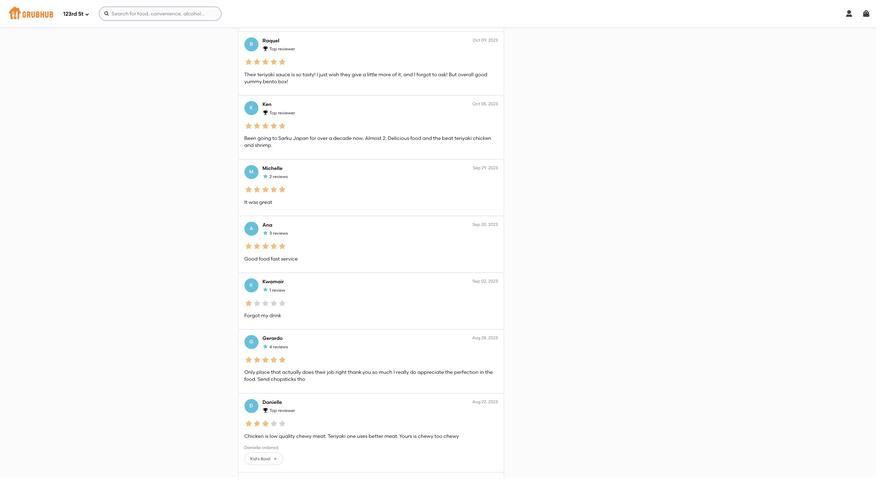 Task type: locate. For each thing, give the bounding box(es) containing it.
food right delicious at the left top
[[411, 135, 422, 141]]

top reviewer for raquel
[[270, 47, 295, 52]]

chewy
[[296, 434, 312, 439], [418, 434, 434, 439], [444, 434, 459, 439]]

oct for their teriyaki sauce is so tasty! i just wish they give a little more of it, and i forgot to ask! but overall good yummy bento box!
[[473, 38, 481, 43]]

0 horizontal spatial chewy
[[296, 434, 312, 439]]

0 horizontal spatial danielle
[[244, 446, 261, 450]]

chewy right quality
[[296, 434, 312, 439]]

d
[[250, 403, 253, 409]]

1 horizontal spatial so
[[373, 370, 378, 376]]

3 reviews from the top
[[273, 345, 288, 350]]

aug for chicken is low quality chewy meat. teriyaki one uses better meat. yours is chewy too chewy
[[473, 400, 481, 405]]

4 2023 from the top
[[489, 222, 498, 227]]

0 horizontal spatial a
[[329, 135, 332, 141]]

0 horizontal spatial meat.
[[313, 434, 327, 439]]

thank
[[348, 370, 362, 376]]

and left beat
[[423, 135, 432, 141]]

kwamair
[[263, 279, 284, 285]]

2023 right 09,
[[489, 38, 498, 43]]

kid's bowl
[[250, 457, 271, 462]]

i left really
[[394, 370, 395, 376]]

2 vertical spatial reviewer
[[278, 409, 295, 413]]

reviewer up quality
[[278, 409, 295, 413]]

2 horizontal spatial the
[[485, 370, 493, 376]]

0 vertical spatial a
[[363, 72, 366, 78]]

so
[[296, 72, 302, 78], [373, 370, 378, 376]]

svg image
[[846, 9, 854, 18], [863, 9, 871, 18], [85, 12, 89, 16]]

aug
[[472, 336, 481, 341], [473, 400, 481, 405]]

2 top from the top
[[270, 111, 277, 115]]

2 vertical spatial sep
[[473, 279, 481, 284]]

0 horizontal spatial and
[[244, 143, 254, 149]]

0 vertical spatial reviews
[[273, 174, 288, 179]]

danielle for danielle ordered:
[[244, 446, 261, 450]]

ask!
[[439, 72, 448, 78]]

1 trophy icon image from the top
[[263, 46, 268, 51]]

food left fast
[[259, 256, 270, 262]]

almost
[[365, 135, 382, 141]]

chopsticks
[[271, 377, 296, 383]]

0 vertical spatial food
[[411, 135, 422, 141]]

kid's
[[250, 457, 260, 462]]

really
[[396, 370, 409, 376]]

1 vertical spatial and
[[423, 135, 432, 141]]

food inside been going to sarku japan for over a decade now. almost 2. delicious food and the beat teriyaki chicken and shrimp.
[[411, 135, 422, 141]]

reviews right 4
[[273, 345, 288, 350]]

reviews
[[273, 174, 288, 179], [273, 231, 288, 236], [273, 345, 288, 350]]

1 vertical spatial k
[[250, 282, 253, 288]]

4
[[270, 345, 272, 350]]

sep 20, 2023
[[473, 222, 498, 227]]

reviews right 3
[[273, 231, 288, 236]]

it
[[244, 199, 248, 205]]

2 meat. from the left
[[385, 434, 399, 439]]

do
[[410, 370, 417, 376]]

3 trophy icon image from the top
[[263, 408, 268, 413]]

gerardo
[[263, 336, 283, 342]]

reviews right 2
[[273, 174, 288, 179]]

aug 28, 2023
[[472, 336, 498, 341]]

so right you
[[373, 370, 378, 376]]

Search for food, convenience, alcohol... search field
[[99, 7, 221, 21]]

oct left 05,
[[473, 102, 480, 106]]

and down been
[[244, 143, 254, 149]]

they
[[341, 72, 351, 78]]

box!
[[278, 79, 288, 85]]

0 vertical spatial to
[[433, 72, 437, 78]]

1 chewy from the left
[[296, 434, 312, 439]]

2023 right 05,
[[489, 102, 498, 106]]

good
[[475, 72, 488, 78]]

yummy
[[244, 79, 262, 85]]

to inside been going to sarku japan for over a decade now. almost 2. delicious food and the beat teriyaki chicken and shrimp.
[[272, 135, 277, 141]]

3 2023 from the top
[[489, 165, 498, 170]]

2023 right 20,
[[489, 222, 498, 227]]

1 vertical spatial so
[[373, 370, 378, 376]]

chewy right too
[[444, 434, 459, 439]]

2 top reviewer from the top
[[270, 111, 295, 115]]

5 2023 from the top
[[489, 279, 498, 284]]

chewy left too
[[418, 434, 434, 439]]

0 vertical spatial k
[[250, 105, 253, 111]]

teriyaki right beat
[[455, 135, 472, 141]]

trophy icon image down raquel
[[263, 46, 268, 51]]

2023 right '02,' at the bottom right of page
[[489, 279, 498, 284]]

a
[[363, 72, 366, 78], [329, 135, 332, 141]]

r
[[250, 41, 253, 47]]

1 horizontal spatial is
[[292, 72, 295, 78]]

1 vertical spatial teriyaki
[[455, 135, 472, 141]]

1 horizontal spatial i
[[394, 370, 395, 376]]

trophy icon image
[[263, 46, 268, 51], [263, 110, 268, 115], [263, 408, 268, 413]]

0 vertical spatial sep
[[473, 165, 481, 170]]

1 horizontal spatial teriyaki
[[455, 135, 472, 141]]

0 vertical spatial trophy icon image
[[263, 46, 268, 51]]

kid's bowl button
[[244, 453, 284, 466]]

0 horizontal spatial i
[[317, 72, 318, 78]]

review
[[272, 288, 285, 293]]

raquel
[[263, 38, 280, 44]]

k left ken
[[250, 105, 253, 111]]

top for raquel
[[270, 47, 277, 52]]

1 reviews from the top
[[273, 174, 288, 179]]

0 horizontal spatial teriyaki
[[258, 72, 275, 78]]

oct left 09,
[[473, 38, 481, 43]]

3 top from the top
[[270, 409, 277, 413]]

1 horizontal spatial and
[[404, 72, 413, 78]]

great
[[259, 199, 272, 205]]

for
[[310, 135, 316, 141]]

1 vertical spatial trophy icon image
[[263, 110, 268, 115]]

teriyaki inside been going to sarku japan for over a decade now. almost 2. delicious food and the beat teriyaki chicken and shrimp.
[[455, 135, 472, 141]]

1 review
[[270, 288, 285, 293]]

1 top reviewer from the top
[[270, 47, 295, 52]]

3 top reviewer from the top
[[270, 409, 295, 413]]

is right sauce
[[292, 72, 295, 78]]

my
[[261, 313, 268, 319]]

more
[[379, 72, 391, 78]]

29,
[[482, 165, 488, 170]]

i left forgot
[[414, 72, 416, 78]]

teriyaki
[[258, 72, 275, 78], [455, 135, 472, 141]]

2 vertical spatial top
[[270, 409, 277, 413]]

0 vertical spatial danielle
[[263, 400, 282, 406]]

teriyaki up the bento
[[258, 72, 275, 78]]

1 reviewer from the top
[[278, 47, 295, 52]]

1
[[270, 288, 271, 293]]

the right in
[[485, 370, 493, 376]]

and right it,
[[404, 72, 413, 78]]

2023 right 28,
[[489, 336, 498, 341]]

a inside their teriyaki sauce is so tasty! i just wish they give a little more of it, and i forgot to ask! but overall good yummy bento box!
[[363, 72, 366, 78]]

danielle right d
[[263, 400, 282, 406]]

0 vertical spatial aug
[[472, 336, 481, 341]]

top down raquel
[[270, 47, 277, 52]]

6 2023 from the top
[[489, 336, 498, 341]]

top down ken
[[270, 111, 277, 115]]

0 horizontal spatial is
[[265, 434, 269, 439]]

aug left 22,
[[473, 400, 481, 405]]

sep left '02,' at the bottom right of page
[[473, 279, 481, 284]]

top reviewer down raquel
[[270, 47, 295, 52]]

is left low
[[265, 434, 269, 439]]

1 top from the top
[[270, 47, 277, 52]]

shrimp.
[[255, 143, 273, 149]]

1 horizontal spatial to
[[433, 72, 437, 78]]

a right the give on the left top of the page
[[363, 72, 366, 78]]

1 horizontal spatial a
[[363, 72, 366, 78]]

2 vertical spatial reviews
[[273, 345, 288, 350]]

you
[[363, 370, 371, 376]]

sep left 29,
[[473, 165, 481, 170]]

service
[[281, 256, 298, 262]]

0 horizontal spatial so
[[296, 72, 302, 78]]

0 vertical spatial top reviewer
[[270, 47, 295, 52]]

top reviewer for ken
[[270, 111, 295, 115]]

2 horizontal spatial and
[[423, 135, 432, 141]]

0 vertical spatial reviewer
[[278, 47, 295, 52]]

02,
[[482, 279, 488, 284]]

reviews for michelle
[[273, 174, 288, 179]]

0 vertical spatial teriyaki
[[258, 72, 275, 78]]

does
[[303, 370, 314, 376]]

plus icon image
[[273, 457, 278, 461]]

teriyaki inside their teriyaki sauce is so tasty! i just wish they give a little more of it, and i forgot to ask! but overall good yummy bento box!
[[258, 72, 275, 78]]

m
[[249, 169, 254, 175]]

1 vertical spatial reviews
[[273, 231, 288, 236]]

food.
[[244, 377, 257, 383]]

28,
[[482, 336, 488, 341]]

20,
[[482, 222, 488, 227]]

2 reviewer from the top
[[278, 111, 295, 115]]

trophy icon image right d
[[263, 408, 268, 413]]

2 horizontal spatial is
[[414, 434, 417, 439]]

i
[[317, 72, 318, 78], [414, 72, 416, 78], [394, 370, 395, 376]]

so left tasty!
[[296, 72, 302, 78]]

k for kwamair
[[250, 282, 253, 288]]

1 vertical spatial oct
[[473, 102, 480, 106]]

09,
[[482, 38, 488, 43]]

2 horizontal spatial svg image
[[863, 9, 871, 18]]

meat. left yours
[[385, 434, 399, 439]]

1 meat. from the left
[[313, 434, 327, 439]]

meat. left teriyaki
[[313, 434, 327, 439]]

actually
[[282, 370, 301, 376]]

danielle ordered:
[[244, 446, 279, 450]]

2023
[[489, 38, 498, 43], [489, 102, 498, 106], [489, 165, 498, 170], [489, 222, 498, 227], [489, 279, 498, 284], [489, 336, 498, 341], [489, 400, 498, 405]]

reviewer for raquel
[[278, 47, 295, 52]]

little
[[367, 72, 378, 78]]

decade
[[333, 135, 352, 141]]

3 reviewer from the top
[[278, 409, 295, 413]]

1 vertical spatial aug
[[473, 400, 481, 405]]

05,
[[482, 102, 488, 106]]

0 horizontal spatial the
[[433, 135, 441, 141]]

star icon image
[[244, 58, 253, 66], [253, 58, 261, 66], [261, 58, 270, 66], [270, 58, 278, 66], [278, 58, 286, 66], [244, 122, 253, 130], [253, 122, 261, 130], [261, 122, 270, 130], [270, 122, 278, 130], [278, 122, 286, 130], [263, 174, 268, 179], [244, 186, 253, 194], [253, 186, 261, 194], [261, 186, 270, 194], [270, 186, 278, 194], [278, 186, 286, 194], [263, 230, 268, 236], [244, 242, 253, 251], [253, 242, 261, 251], [261, 242, 270, 251], [270, 242, 278, 251], [278, 242, 286, 251], [263, 287, 268, 293], [244, 299, 253, 308], [253, 299, 261, 308], [261, 299, 270, 308], [270, 299, 278, 308], [278, 299, 286, 308], [263, 344, 268, 350], [244, 356, 253, 364], [253, 356, 261, 364], [261, 356, 270, 364], [270, 356, 278, 364], [278, 356, 286, 364], [244, 420, 253, 428], [253, 420, 261, 428], [261, 420, 270, 428], [270, 420, 278, 428], [278, 420, 286, 428]]

1 vertical spatial danielle
[[244, 446, 261, 450]]

1 vertical spatial reviewer
[[278, 111, 295, 115]]

0 vertical spatial and
[[404, 72, 413, 78]]

the left beat
[[433, 135, 441, 141]]

2 trophy icon image from the top
[[263, 110, 268, 115]]

reviewer up sarku
[[278, 111, 295, 115]]

job
[[327, 370, 335, 376]]

0 horizontal spatial food
[[259, 256, 270, 262]]

danielle up kid's
[[244, 446, 261, 450]]

0 vertical spatial oct
[[473, 38, 481, 43]]

2 k from the top
[[250, 282, 253, 288]]

2023 for been going to sarku japan for over a decade now. almost 2. delicious food and the beat teriyaki chicken and shrimp.
[[489, 102, 498, 106]]

1 vertical spatial a
[[329, 135, 332, 141]]

trophy icon image down ken
[[263, 110, 268, 115]]

1 vertical spatial top reviewer
[[270, 111, 295, 115]]

7 2023 from the top
[[489, 400, 498, 405]]

the left perfection
[[445, 370, 453, 376]]

2 2023 from the top
[[489, 102, 498, 106]]

1 horizontal spatial danielle
[[263, 400, 282, 406]]

2023 right 22,
[[489, 400, 498, 405]]

top reviewer
[[270, 47, 295, 52], [270, 111, 295, 115], [270, 409, 295, 413]]

0 vertical spatial top
[[270, 47, 277, 52]]

1 vertical spatial to
[[272, 135, 277, 141]]

top for danielle
[[270, 409, 277, 413]]

aug left 28,
[[472, 336, 481, 341]]

2 reviews from the top
[[273, 231, 288, 236]]

1 horizontal spatial food
[[411, 135, 422, 141]]

reviewer down raquel
[[278, 47, 295, 52]]

i left just
[[317, 72, 318, 78]]

over
[[318, 135, 328, 141]]

to
[[433, 72, 437, 78], [272, 135, 277, 141]]

beat
[[442, 135, 454, 141]]

sep left 20,
[[473, 222, 481, 227]]

meat.
[[313, 434, 327, 439], [385, 434, 399, 439]]

1 horizontal spatial the
[[445, 370, 453, 376]]

to left ask! at the top right
[[433, 72, 437, 78]]

2 horizontal spatial i
[[414, 72, 416, 78]]

2 horizontal spatial chewy
[[444, 434, 459, 439]]

to left sarku
[[272, 135, 277, 141]]

top reviewer up quality
[[270, 409, 295, 413]]

only
[[244, 370, 255, 376]]

2023 for good food fast service
[[489, 222, 498, 227]]

1 vertical spatial sep
[[473, 222, 481, 227]]

good food fast service
[[244, 256, 298, 262]]

top right d
[[270, 409, 277, 413]]

aug 22, 2023
[[473, 400, 498, 405]]

1 horizontal spatial chewy
[[418, 434, 434, 439]]

0 vertical spatial so
[[296, 72, 302, 78]]

a right over
[[329, 135, 332, 141]]

1 vertical spatial top
[[270, 111, 277, 115]]

2 vertical spatial top reviewer
[[270, 409, 295, 413]]

2023 for their teriyaki sauce is so tasty! i just wish they give a little more of it, and i forgot to ask! but overall good yummy bento box!
[[489, 38, 498, 43]]

1 k from the top
[[250, 105, 253, 111]]

yours
[[400, 434, 412, 439]]

2 vertical spatial trophy icon image
[[263, 408, 268, 413]]

k left 1
[[250, 282, 253, 288]]

danielle
[[263, 400, 282, 406], [244, 446, 261, 450]]

top
[[270, 47, 277, 52], [270, 111, 277, 115], [270, 409, 277, 413]]

a
[[250, 226, 253, 232]]

2023 right 29,
[[489, 165, 498, 170]]

1 horizontal spatial meat.
[[385, 434, 399, 439]]

was
[[249, 199, 258, 205]]

is right yours
[[414, 434, 417, 439]]

forgot my drink
[[244, 313, 281, 319]]

0 horizontal spatial to
[[272, 135, 277, 141]]

now.
[[353, 135, 364, 141]]

top reviewer down ken
[[270, 111, 295, 115]]

1 2023 from the top
[[489, 38, 498, 43]]



Task type: describe. For each thing, give the bounding box(es) containing it.
g
[[249, 339, 253, 345]]

k for ken
[[250, 105, 253, 111]]

forgot
[[417, 72, 431, 78]]

been
[[244, 135, 257, 141]]

too
[[435, 434, 443, 439]]

0 horizontal spatial svg image
[[85, 12, 89, 16]]

3 chewy from the left
[[444, 434, 459, 439]]

2 vertical spatial and
[[244, 143, 254, 149]]

it was great
[[244, 199, 272, 205]]

bowl
[[261, 457, 271, 462]]

2 chewy from the left
[[418, 434, 434, 439]]

it,
[[398, 72, 403, 78]]

3
[[270, 231, 272, 236]]

i inside only place that actually does their job right thank you so much i really do appreciate the perfection in the food. send chopsticks tho
[[394, 370, 395, 376]]

perfection
[[454, 370, 479, 376]]

chicken is low quality chewy meat. teriyaki one uses better meat. yours is chewy too chewy
[[244, 434, 459, 439]]

their teriyaki sauce is so tasty! i just wish they give a little more of it, and i forgot to ask! but overall good yummy bento box!
[[244, 72, 488, 85]]

sep for forgot my drink
[[473, 279, 481, 284]]

sarku
[[279, 135, 292, 141]]

in
[[480, 370, 484, 376]]

2023 for forgot my drink
[[489, 279, 498, 284]]

chicken
[[473, 135, 492, 141]]

tho
[[297, 377, 305, 383]]

wish
[[329, 72, 339, 78]]

and inside their teriyaki sauce is so tasty! i just wish they give a little more of it, and i forgot to ask! but overall good yummy bento box!
[[404, 72, 413, 78]]

sep for it was great
[[473, 165, 481, 170]]

give
[[352, 72, 362, 78]]

2.
[[383, 135, 387, 141]]

bento
[[263, 79, 277, 85]]

tasty!
[[303, 72, 316, 78]]

a inside been going to sarku japan for over a decade now. almost 2. delicious food and the beat teriyaki chicken and shrimp.
[[329, 135, 332, 141]]

better
[[369, 434, 384, 439]]

chicken
[[244, 434, 264, 439]]

michelle
[[263, 165, 283, 171]]

2 reviews
[[270, 174, 288, 179]]

danielle for danielle
[[263, 400, 282, 406]]

appreciate
[[418, 370, 444, 376]]

place
[[257, 370, 270, 376]]

22,
[[482, 400, 488, 405]]

reviews for gerardo
[[273, 345, 288, 350]]

sep 02, 2023
[[473, 279, 498, 284]]

svg image
[[104, 11, 109, 16]]

right
[[336, 370, 347, 376]]

2
[[270, 174, 272, 179]]

their
[[315, 370, 326, 376]]

1 vertical spatial food
[[259, 256, 270, 262]]

the inside been going to sarku japan for over a decade now. almost 2. delicious food and the beat teriyaki chicken and shrimp.
[[433, 135, 441, 141]]

oct 05, 2023
[[473, 102, 498, 106]]

much
[[379, 370, 393, 376]]

123rd st
[[63, 11, 84, 17]]

is inside their teriyaki sauce is so tasty! i just wish they give a little more of it, and i forgot to ask! but overall good yummy bento box!
[[292, 72, 295, 78]]

to inside their teriyaki sauce is so tasty! i just wish they give a little more of it, and i forgot to ask! but overall good yummy bento box!
[[433, 72, 437, 78]]

quality
[[279, 434, 295, 439]]

japan
[[293, 135, 309, 141]]

ken
[[263, 102, 272, 108]]

reviews for ana
[[273, 231, 288, 236]]

forgot
[[244, 313, 260, 319]]

trophy icon image for danielle
[[263, 408, 268, 413]]

2023 for chicken is low quality chewy meat. teriyaki one uses better meat. yours is chewy too chewy
[[489, 400, 498, 405]]

send
[[258, 377, 270, 383]]

of
[[392, 72, 397, 78]]

low
[[270, 434, 278, 439]]

main navigation navigation
[[0, 0, 877, 27]]

overall
[[458, 72, 474, 78]]

so inside only place that actually does their job right thank you so much i really do appreciate the perfection in the food. send chopsticks tho
[[373, 370, 378, 376]]

top for ken
[[270, 111, 277, 115]]

teriyaki
[[328, 434, 346, 439]]

oct for been going to sarku japan for over a decade now. almost 2. delicious food and the beat teriyaki chicken and shrimp.
[[473, 102, 480, 106]]

good
[[244, 256, 258, 262]]

2023 for only place that actually does their job right thank you so much i really do appreciate the perfection in the food. send chopsticks tho
[[489, 336, 498, 341]]

aug for only place that actually does their job right thank you so much i really do appreciate the perfection in the food. send chopsticks tho
[[472, 336, 481, 341]]

drink
[[270, 313, 281, 319]]

sep 29, 2023
[[473, 165, 498, 170]]

3 reviews
[[270, 231, 288, 236]]

sep for good food fast service
[[473, 222, 481, 227]]

reviewer for ken
[[278, 111, 295, 115]]

ana
[[263, 222, 273, 228]]

ordered:
[[262, 446, 279, 450]]

delicious
[[388, 135, 410, 141]]

fast
[[271, 256, 280, 262]]

trophy icon image for raquel
[[263, 46, 268, 51]]

so inside their teriyaki sauce is so tasty! i just wish they give a little more of it, and i forgot to ask! but overall good yummy bento box!
[[296, 72, 302, 78]]

that
[[271, 370, 281, 376]]

st
[[78, 11, 84, 17]]

4 reviews
[[270, 345, 288, 350]]

reviewer for danielle
[[278, 409, 295, 413]]

1 horizontal spatial svg image
[[846, 9, 854, 18]]

been going to sarku japan for over a decade now. almost 2. delicious food and the beat teriyaki chicken and shrimp.
[[244, 135, 492, 149]]

but
[[449, 72, 457, 78]]

one
[[347, 434, 356, 439]]

2023 for it was great
[[489, 165, 498, 170]]

only place that actually does their job right thank you so much i really do appreciate the perfection in the food. send chopsticks tho
[[244, 370, 493, 383]]

123rd
[[63, 11, 77, 17]]

trophy icon image for ken
[[263, 110, 268, 115]]

top reviewer for danielle
[[270, 409, 295, 413]]



Task type: vqa. For each thing, say whether or not it's contained in the screenshot.


